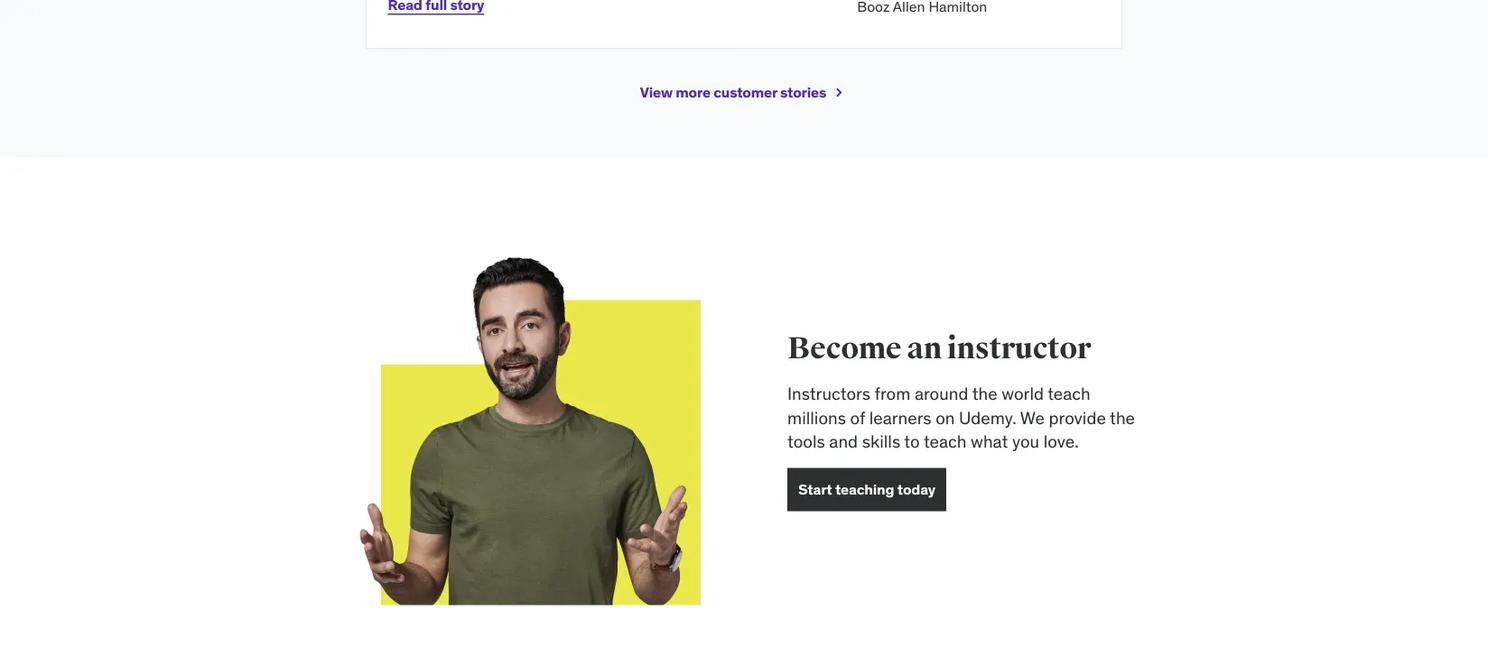 Task type: vqa. For each thing, say whether or not it's contained in the screenshot.
'Start teaching today'
yes



Task type: locate. For each thing, give the bounding box(es) containing it.
1 horizontal spatial teach
[[1048, 383, 1091, 405]]

teach up provide
[[1048, 383, 1091, 405]]

and
[[830, 431, 858, 453]]

1 horizontal spatial the
[[1110, 407, 1136, 429]]

stories
[[781, 84, 827, 102]]

tools
[[788, 431, 826, 453]]

the
[[973, 383, 998, 405], [1110, 407, 1136, 429]]

become an instructor
[[788, 331, 1091, 368]]

world
[[1002, 383, 1044, 405]]

the right provide
[[1110, 407, 1136, 429]]

teaching
[[836, 481, 895, 500]]

an
[[907, 331, 942, 368]]

instructors from around the world teach millions of learners on udemy. we provide the tools and skills to teach what you love.
[[788, 383, 1136, 453]]

view more customer stories link
[[640, 71, 849, 115]]

0 horizontal spatial teach
[[924, 431, 967, 453]]

teach
[[1048, 383, 1091, 405], [924, 431, 967, 453]]

teach down on
[[924, 431, 967, 453]]

from
[[875, 383, 911, 405]]

of
[[851, 407, 866, 429]]

0 vertical spatial the
[[973, 383, 998, 405]]

you
[[1013, 431, 1040, 453]]

instructors
[[788, 383, 871, 405]]

0 vertical spatial teach
[[1048, 383, 1091, 405]]

we
[[1021, 407, 1045, 429]]

instructor
[[948, 331, 1091, 368]]

the up udemy.
[[973, 383, 998, 405]]

0 horizontal spatial the
[[973, 383, 998, 405]]

love.
[[1044, 431, 1079, 453]]



Task type: describe. For each thing, give the bounding box(es) containing it.
view
[[640, 84, 673, 102]]

today
[[898, 481, 936, 500]]

start teaching today
[[799, 481, 936, 500]]

skills
[[863, 431, 901, 453]]

more
[[676, 84, 711, 102]]

1 vertical spatial teach
[[924, 431, 967, 453]]

what
[[971, 431, 1009, 453]]

become
[[788, 331, 902, 368]]

next image
[[830, 84, 849, 102]]

view more customer stories
[[640, 84, 827, 102]]

start
[[799, 481, 833, 500]]

around
[[915, 383, 969, 405]]

learners
[[870, 407, 932, 429]]

1 vertical spatial the
[[1110, 407, 1136, 429]]

udemy.
[[960, 407, 1017, 429]]

provide
[[1049, 407, 1107, 429]]

millions
[[788, 407, 847, 429]]

on
[[936, 407, 955, 429]]

start teaching today link
[[788, 469, 947, 512]]

to
[[905, 431, 920, 453]]

customer
[[714, 84, 778, 102]]



